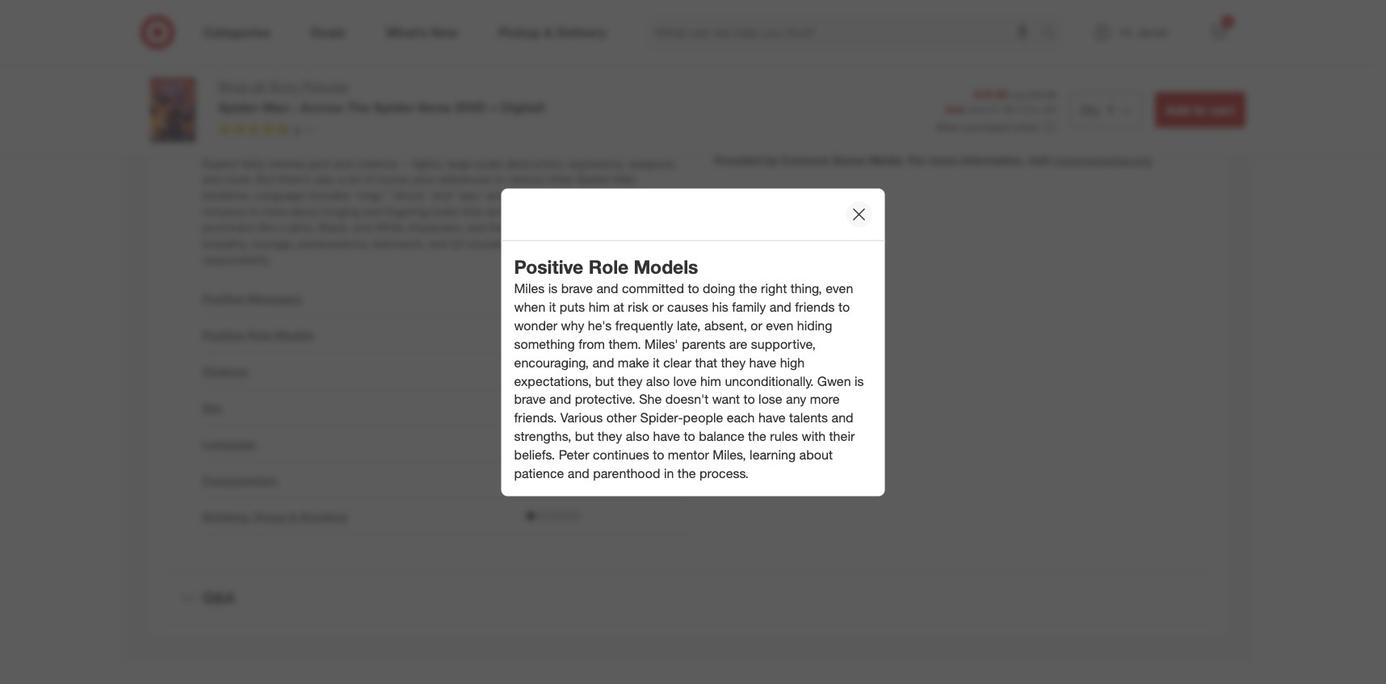 Task type: locate. For each thing, give the bounding box(es) containing it.
0 vertical spatial miles'
[[768, 105, 797, 119]]

0 horizontal spatial what
[[202, 34, 240, 52]]

-
[[663, 92, 668, 105], [668, 92, 672, 105], [432, 108, 436, 122], [436, 108, 441, 122], [401, 156, 405, 170], [405, 156, 409, 170]]

to
[[971, 18, 981, 31], [1038, 34, 1048, 47], [345, 34, 359, 52], [273, 59, 283, 73], [202, 76, 212, 89], [1194, 102, 1206, 118], [461, 124, 471, 138], [304, 140, 314, 154], [495, 172, 505, 186], [688, 281, 699, 297], [838, 299, 850, 316], [744, 392, 755, 408], [684, 429, 695, 445], [653, 447, 664, 463]]

hiding
[[797, 318, 832, 334]]

canon
[[830, 34, 861, 47]]

also up "continues"
[[626, 429, 649, 445]]

do
[[760, 53, 773, 67], [1099, 53, 1112, 67], [1019, 69, 1032, 83], [1051, 105, 1065, 119]]

1 horizontal spatial more
[[810, 392, 840, 408]]

1 vertical spatial verse.
[[240, 124, 270, 138]]

spideys
[[244, 140, 285, 154]]

when down sale
[[936, 121, 961, 133]]

0 vertical spatial need
[[304, 34, 340, 52]]

steinfeld)
[[613, 92, 660, 105]]

week"
[[383, 124, 415, 138]]

when inside what parents need to know parents need to know that spider-man: across the spider-verse is the highly anticipated sequel to 2018's excellent spider-man: into the spider-verse. more than a year after the events of the first film, both miles morales (voiced by shameik moore) and gwen stacy (hailee steinfeld) -- who are co-main characters this time around -- are dealing with threats in their parts of the spider-verse. when a "villain of the week" decides to strengthen his power, gwen and an elite team of spideys try to step in, and miles unintentionally causes a multi-verse catastrophe. expect fairly intense peril and violence -- fights, large-scale destruction, explosions, weapons, and more. but there's also a lot of humor, plus references to various other spider-man iterations. language includes "crap," "shoot," and "ass," and miles and gwen's slow-burn romance is more about longing and lingering looks than action. the diverse cast includes prominent afro-latino, black, and white characters, and the movie's messages focus on empathy, courage, perseverance, teamwork, and (of course!) the nature of power and responsibility.
[[273, 124, 303, 138]]

miles inside positive role models miles is brave and committed to doing the right thing, even when it puts him at risk or causes his family and friends to wonder why he's frequently late, absent, or even hiding something from them. miles' parents are supportive, encouraging, and make it clear that they have high expectations, but they also love him unconditionally. gwen is brave and protective. she doesn't want to lose any more friends. various other spider-people each have talents and strengths, but they also have to balance the rules with their beliefs. peter continues to mentor miles, learning about patience and parenthood in the process.
[[514, 281, 545, 297]]

what inside what parents need to know parents need to know that spider-man: across the spider-verse is the highly anticipated sequel to 2018's excellent spider-man: into the spider-verse. more than a year after the events of the first film, both miles morales (voiced by shameik moore) and gwen stacy (hailee steinfeld) -- who are co-main characters this time around -- are dealing with threats in their parts of the spider-verse. when a "villain of the week" decides to strengthen his power, gwen and an elite team of spideys try to step in, and miles unintentionally causes a multi-verse catastrophe. expect fairly intense peril and violence -- fights, large-scale destruction, explosions, weapons, and more. but there's also a lot of humor, plus references to various other spider-man iterations. language includes "crap," "shoot," and "ass," and miles and gwen's slow-burn romance is more about longing and lingering looks than action. the diverse cast includes prominent afro-latino, black, and white characters, and the movie's messages focus on empathy, courage, perseverance, teamwork, and (of course!) the nature of power and responsibility.
[[202, 34, 240, 52]]

other inside positive role models miles is brave and committed to doing the right thing, even when it puts him at risk or causes his family and friends to wonder why he's frequently late, absent, or even hiding something from them. miles' parents are supportive, encouraging, and make it clear that they have high expectations, but they also love him unconditionally. gwen is brave and protective. she doesn't want to lose any more friends. various other spider-people each have talents and strengths, but they also have to balance the rules with their beliefs. peter continues to mentor miles, learning about patience and parenthood in the process.
[[606, 410, 637, 426]]

like down fandoms.
[[1127, 34, 1144, 47]]

1 horizontal spatial when
[[894, 18, 921, 31]]

with inside what parents need to know parents need to know that spider-man: across the spider-verse is the highly anticipated sequel to 2018's excellent spider-man: into the spider-verse. more than a year after the events of the first film, both miles morales (voiced by shameik moore) and gwen stacy (hailee steinfeld) -- who are co-main characters this time around -- are dealing with threats in their parts of the spider-verse. when a "villain of the week" decides to strengthen his power, gwen and an elite team of spideys try to step in, and miles unintentionally causes a multi-verse catastrophe. expect fairly intense peril and violence -- fights, large-scale destruction, explosions, weapons, and more. but there's also a lot of humor, plus references to various other spider-man iterations. language includes "crap," "shoot," and "ass," and miles and gwen's slow-burn romance is more about longing and lingering looks than action. the diverse cast includes prominent afro-latino, black, and white characters, and the movie's messages focus on empathy, courage, perseverance, teamwork, and (of course!) the nature of power and responsibility.
[[503, 108, 524, 122]]

gwen down the miles?
[[1164, 53, 1193, 67]]

need
[[304, 34, 340, 52], [244, 59, 270, 73]]

"shoot,"
[[390, 189, 429, 202]]

1 vertical spatial other
[[606, 410, 637, 426]]

other down protective.
[[606, 410, 637, 426]]

across inside shop all sony pictures spider-man : across the spider-verse (dvd + digital)
[[300, 99, 343, 115]]

0 horizontal spatial verse
[[418, 99, 452, 115]]

(dvd
[[455, 99, 486, 115]]

are down "absent,"
[[729, 336, 747, 352]]

0 vertical spatial with
[[503, 108, 524, 122]]

but down various
[[575, 429, 594, 445]]

2 vertical spatial more
[[810, 392, 840, 408]]

into
[[367, 76, 386, 89]]

than up digital)
[[508, 76, 531, 89]]

miles down week"
[[379, 140, 406, 154]]

1 horizontal spatial like
[[1127, 34, 1144, 47]]

do right why
[[1051, 105, 1065, 119]]

or down family
[[751, 318, 762, 334]]

1 horizontal spatial across
[[405, 59, 440, 73]]

in right role
[[965, 53, 974, 67]]

smoking
[[300, 510, 347, 524]]

that inside what parents need to know parents need to know that spider-man: across the spider-verse is the highly anticipated sequel to 2018's excellent spider-man: into the spider-verse. more than a year after the events of the first film, both miles morales (voiced by shameik moore) and gwen stacy (hailee steinfeld) -- who are co-main characters this time around -- are dealing with threats in their parts of the spider-verse. when a "villain of the week" decides to strengthen his power, gwen and an elite team of spideys try to step in, and miles unintentionally causes a multi-verse catastrophe. expect fairly intense peril and violence -- fights, large-scale destruction, explosions, weapons, and more. but there's also a lot of humor, plus references to various other spider-man iterations. language includes "crap," "shoot," and "ass," and miles and gwen's slow-burn romance is more about longing and lingering looks than action. the diverse cast includes prominent afro-latino, black, and white characters, and the movie's messages focus on empathy, courage, perseverance, teamwork, and (of course!) the nature of power and responsibility.
[[316, 59, 336, 73]]

man: up into
[[376, 59, 402, 73]]

romance
[[202, 205, 247, 218]]

his down threats
[[532, 124, 546, 138]]

positive inside positive role models miles is brave and committed to doing the right thing, even when it puts him at risk or causes his family and friends to wonder why he's frequently late, absent, or even hiding something from them. miles' parents are supportive, encouraging, and make it clear that they have high expectations, but they also love him unconditionally. gwen is brave and protective. she doesn't want to lose any more friends. various other spider-people each have talents and strengths, but they also have to balance the rules with their beliefs. peter continues to mentor miles, learning about patience and parenthood in the process.
[[514, 255, 583, 278]]

models inside button
[[275, 328, 314, 342]]

1 vertical spatial about
[[799, 447, 833, 463]]

absent,
[[704, 318, 747, 334]]

where
[[1063, 53, 1095, 67]]

more
[[479, 76, 505, 89]]

continues
[[593, 447, 649, 463]]

1 horizontal spatial this
[[977, 53, 995, 67]]

after
[[568, 76, 591, 89]]

also down 'peril'
[[315, 172, 335, 186]]

miles'
[[768, 105, 797, 119], [645, 336, 678, 352]]

more
[[929, 153, 957, 167], [261, 205, 287, 218], [810, 392, 840, 408]]

think up romantic
[[1136, 53, 1161, 67]]

about down the talents
[[799, 447, 833, 463]]

more right for
[[929, 153, 957, 167]]

role inside positive role models miles is brave and committed to doing the right thing, even when it puts him at risk or causes his family and friends to wonder why he's frequently late, absent, or even hiding something from them. miles' parents are supportive, encouraging, and make it clear that they have high expectations, but they also love him unconditionally. gwen is brave and protective. she doesn't want to lose any more friends. various other spider-people each have talents and strengths, but they also have to balance the rules with their beliefs. peter continues to mentor miles, learning about patience and parenthood in the process.
[[589, 255, 628, 278]]

positive up 'violence'
[[202, 328, 245, 342]]

spider- inside positive role models miles is brave and committed to doing the right thing, even when it puts him at risk or causes his family and friends to wonder why he's frequently late, absent, or even hiding something from them. miles' parents are supportive, encouraging, and make it clear that they have high expectations, but they also love him unconditionally. gwen is brave and protective. she doesn't want to lose any more friends. various other spider-people each have talents and strengths, but they also have to balance the rules with their beliefs. peter continues to mentor miles, learning about patience and parenthood in the process.
[[640, 410, 683, 426]]

verse.
[[445, 76, 476, 89], [240, 124, 270, 138]]

0 vertical spatial verse.
[[445, 76, 476, 89]]

large-
[[446, 156, 476, 170]]

1 vertical spatial also
[[646, 373, 670, 389]]

spider- down shop
[[218, 99, 263, 115]]

gwen inside positive role models miles is brave and committed to doing the right thing, even when it puts him at risk or causes his family and friends to wonder why he's frequently late, absent, or even hiding something from them. miles' parents are supportive, encouraging, and make it clear that they have high expectations, but they also love him unconditionally. gwen is brave and protective. she doesn't want to lose any more friends. various other spider-people each have talents and strengths, but they also have to balance the rules with their beliefs. peter continues to mentor miles, learning about patience and parenthood in the process.
[[817, 373, 851, 389]]

intense
[[268, 156, 305, 170]]

0 horizontal spatial models
[[275, 328, 314, 342]]

about inside what parents need to know parents need to know that spider-man: across the spider-verse is the highly anticipated sequel to 2018's excellent spider-man: into the spider-verse. more than a year after the events of the first film, both miles morales (voiced by shameik moore) and gwen stacy (hailee steinfeld) -- who are co-main characters this time around -- are dealing with threats in their parts of the spider-verse. when a "villain of the week" decides to strengthen his power, gwen and an elite team of spideys try to step in, and miles unintentionally causes a multi-verse catastrophe. expect fairly intense peril and violence -- fights, large-scale destruction, explosions, weapons, and more. but there's also a lot of humor, plus references to various other spider-man iterations. language includes "crap," "shoot," and "ass," and miles and gwen's slow-burn romance is more about longing and lingering looks than action. the diverse cast includes prominent afro-latino, black, and white characters, and the movie's messages focus on empathy, courage, perseverance, teamwork, and (of course!) the nature of power and responsibility.
[[290, 205, 320, 218]]

this
[[977, 53, 995, 67], [347, 108, 365, 122]]

causes up late,
[[667, 299, 708, 316]]

1 vertical spatial this
[[347, 108, 365, 122]]

1 vertical spatial do
[[849, 69, 864, 83]]

think
[[798, 53, 822, 67], [1136, 53, 1161, 67]]

more inside positive role models miles is brave and committed to doing the right thing, even when it puts him at risk or causes his family and friends to wonder why he's frequently late, absent, or even hiding something from them. miles' parents are supportive, encouraging, and make it clear that they have high expectations, but they also love him unconditionally. gwen is brave and protective. she doesn't want to lose any more friends. various other spider-people each have talents and strengths, but they also have to balance the rules with their beliefs. peter continues to mentor miles, learning about patience and parenthood in the process.
[[810, 392, 840, 408]]

purist
[[864, 34, 893, 47]]

1 horizontal spatial man:
[[376, 59, 402, 73]]

0 horizontal spatial causes
[[485, 140, 521, 154]]

search
[[1034, 26, 1073, 42]]

the down into
[[347, 99, 370, 115]]

but
[[595, 373, 614, 389], [575, 429, 594, 445]]

stacy's
[[871, 53, 908, 67]]

or down committed
[[652, 299, 664, 316]]

with
[[503, 108, 524, 122], [802, 429, 826, 445]]

strengthen
[[474, 124, 529, 138]]

other inside what parents need to know parents need to know that spider-man: across the spider-verse is the highly anticipated sequel to 2018's excellent spider-man: into the spider-verse. more than a year after the events of the first film, both miles morales (voiced by shameik moore) and gwen stacy (hailee steinfeld) -- who are co-main characters this time around -- are dealing with threats in their parts of the spider-verse. when a "villain of the week" decides to strengthen his power, gwen and an elite team of spideys try to step in, and miles unintentionally causes a multi-verse catastrophe. expect fairly intense peril and violence -- fights, large-scale destruction, explosions, weapons, and more. but there's also a lot of humor, plus references to various other spider-man iterations. language includes "crap," "shoot," and "ass," and miles and gwen's slow-burn romance is more about longing and lingering looks than action. the diverse cast includes prominent afro-latino, black, and white characters, and the movie's messages focus on empathy, courage, perseverance, teamwork, and (of course!) the nature of power and responsibility.
[[547, 172, 574, 186]]

what down consider
[[731, 53, 757, 67]]

1 horizontal spatial think
[[1136, 53, 1161, 67]]

and down right
[[770, 299, 791, 316]]

gwen down parts
[[586, 124, 615, 138]]

0 vertical spatial brave
[[561, 281, 593, 297]]

more up afro-
[[261, 205, 287, 218]]

violence button
[[202, 364, 248, 380]]

role for positive role models
[[248, 328, 272, 342]]

the left the $
[[964, 105, 980, 119]]

man inside shop all sony pictures spider-man : across the spider-verse (dvd + digital)
[[263, 99, 289, 115]]

1 horizontal spatial the
[[524, 205, 543, 218]]

hope
[[1057, 69, 1083, 83]]

positive for positive role models miles is brave and committed to doing the right thing, even when it puts him at risk or causes his family and friends to wonder why he's frequently late, absent, or even hiding something from them. miles' parents are supportive, encouraging, and make it clear that they have high expectations, but they also love him unconditionally. gwen is brave and protective. she doesn't want to lose any more friends. various other spider-people each have talents and strengths, but they also have to balance the rules with their beliefs. peter continues to mentor miles, learning about patience and parenthood in the process.
[[514, 255, 583, 278]]

role inside button
[[248, 328, 272, 342]]

1 horizontal spatial models
[[634, 255, 698, 278]]

miles' up the matter?
[[768, 105, 797, 119]]

verse up decides
[[418, 99, 452, 115]]

and down the "crap,"
[[363, 205, 382, 218]]

0 vertical spatial includes
[[308, 189, 350, 202]]

0 vertical spatial but
[[595, 373, 614, 389]]

wonder
[[514, 318, 557, 334]]

teamwork,
[[372, 237, 425, 251]]

threats
[[527, 108, 562, 122]]

1 vertical spatial causes
[[667, 299, 708, 316]]

1 vertical spatial by
[[765, 153, 778, 167]]

his
[[532, 124, 546, 138], [712, 299, 728, 316]]

each
[[727, 410, 755, 426]]

man
[[263, 99, 289, 115], [614, 172, 637, 186]]

brave up friends.
[[514, 392, 546, 408]]

him up 'want'
[[700, 373, 721, 389]]

0 horizontal spatial other
[[547, 172, 574, 186]]

1 horizontal spatial other
[[606, 410, 637, 426]]

across
[[405, 59, 440, 73], [300, 99, 343, 115]]

0 horizontal spatial but
[[575, 429, 594, 445]]

0 horizontal spatial the
[[347, 99, 370, 115]]

to up excellent
[[273, 59, 283, 73]]

sex
[[202, 401, 222, 415]]

to left the mentor
[[653, 447, 664, 463]]

responsibility.
[[202, 253, 271, 267]]

0 vertical spatial this
[[977, 53, 995, 67]]

0 vertical spatial about
[[290, 205, 320, 218]]

1 horizontal spatial includes
[[610, 205, 652, 218]]

characters
[[291, 108, 344, 122]]

miguel,
[[916, 34, 952, 47]]

need up pictures
[[304, 34, 340, 52]]

1 think from the left
[[798, 53, 822, 67]]

models for positive role models miles is brave and committed to doing the right thing, even when it puts him at risk or causes his family and friends to wonder why he's frequently late, absent, or even hiding something from them. miles' parents are supportive, encouraging, and make it clear that they have high expectations, but they also love him unconditionally. gwen is brave and protective. she doesn't want to lose any more friends. various other spider-people each have talents and strengths, but they also have to balance the rules with their beliefs. peter continues to mentor miles, learning about patience and parenthood in the process.
[[634, 255, 698, 278]]

their right rules
[[829, 429, 855, 445]]

what
[[202, 34, 240, 52], [731, 53, 757, 67]]

miles
[[753, 69, 779, 83], [274, 92, 301, 105], [379, 140, 406, 154], [509, 189, 535, 202], [514, 281, 545, 297]]

gwen up the talents
[[817, 373, 851, 389]]

the up movie's
[[524, 205, 543, 218]]

the down time
[[364, 124, 380, 138]]

and right in,
[[357, 140, 376, 154]]

longing
[[323, 205, 360, 218]]

image of spider-man : across the spider-verse (dvd + digital) image
[[141, 78, 205, 142]]

positive role models button
[[202, 327, 314, 344]]

verse. up moore)
[[445, 76, 476, 89]]

in left save
[[952, 105, 961, 119]]

to down scale
[[495, 172, 505, 186]]

about inside positive role models miles is brave and committed to doing the right thing, even when it puts him at risk or causes his family and friends to wonder why he's frequently late, absent, or even hiding something from them. miles' parents are supportive, encouraging, and make it clear that they have high expectations, but they also love him unconditionally. gwen is brave and protective. she doesn't want to lose any more friends. various other spider-people each have talents and strengths, but they also have to balance the rules with their beliefs. peter continues to mentor miles, learning about patience and parenthood in the process.
[[799, 447, 833, 463]]

$
[[991, 104, 995, 116]]

2 like from the left
[[1127, 34, 1144, 47]]

0 vertical spatial have
[[749, 355, 776, 371]]

models inside positive role models miles is brave and committed to doing the right thing, even when it puts him at risk or causes his family and friends to wonder why he's frequently late, absent, or even hiding something from them. miles' parents are supportive, encouraging, and make it clear that they have high expectations, but they also love him unconditionally. gwen is brave and protective. she doesn't want to lose any more friends. various other spider-people each have talents and strengths, but they also have to balance the rules with their beliefs. peter continues to mentor miles, learning about patience and parenthood in the process.
[[634, 255, 698, 278]]

1 horizontal spatial about
[[799, 447, 833, 463]]

2 vertical spatial they
[[597, 429, 622, 445]]

they down make
[[618, 373, 642, 389]]

and up looks
[[433, 189, 452, 202]]

0 vertical spatial their
[[577, 108, 600, 122]]

course!)
[[466, 237, 507, 251]]

1 horizontal spatial with
[[802, 429, 826, 445]]

0 horizontal spatial than
[[462, 205, 484, 218]]

decides
[[418, 124, 458, 138]]

even up friends
[[826, 281, 853, 297]]

1 vertical spatial man
[[614, 172, 637, 186]]

1 vertical spatial his
[[712, 299, 728, 316]]

2 horizontal spatial more
[[929, 153, 957, 167]]

miles?
[[1147, 34, 1180, 47]]

know up sony
[[286, 59, 313, 73]]

0 horizontal spatial when
[[273, 124, 303, 138]]

when up wonder
[[514, 299, 546, 316]]

but up protective.
[[595, 373, 614, 389]]

consumerism
[[202, 474, 277, 487]]

1 horizontal spatial their
[[829, 429, 855, 445]]

why
[[561, 318, 584, 334]]

1 vertical spatial than
[[462, 205, 484, 218]]

in up power, on the left top of page
[[565, 108, 574, 122]]

his inside positive role models miles is brave and committed to doing the right thing, even when it puts him at risk or causes his family and friends to wonder why he's frequently late, absent, or even hiding something from them. miles' parents are supportive, encouraging, and make it clear that they have high expectations, but they also love him unconditionally. gwen is brave and protective. she doesn't want to lose any more friends. various other spider-people each have talents and strengths, but they also have to balance the rules with their beliefs. peter continues to mentor miles, learning about patience and parenthood in the process.
[[712, 299, 728, 316]]

0 horizontal spatial that
[[316, 59, 336, 73]]

0 vertical spatial also
[[315, 172, 335, 186]]

1 vertical spatial their
[[829, 429, 855, 445]]

models up committed
[[634, 255, 698, 278]]

0 vertical spatial causes
[[485, 140, 521, 154]]

courage,
[[251, 237, 295, 251]]

causes inside positive role models miles is brave and committed to doing the right thing, even when it puts him at risk or causes his family and friends to wonder why he's frequently late, absent, or even hiding something from them. miles' parents are supportive, encouraging, and make it clear that they have high expectations, but they also love him unconditionally. gwen is brave and protective. she doesn't want to lose any more friends. various other spider-people each have talents and strengths, but they also have to balance the rules with their beliefs. peter continues to mentor miles, learning about patience and parenthood in the process.
[[667, 299, 708, 316]]

man inside what parents need to know parents need to know that spider-man: across the spider-verse is the highly anticipated sequel to 2018's excellent spider-man: into the spider-verse. more than a year after the events of the first film, both miles morales (voiced by shameik moore) and gwen stacy (hailee steinfeld) -- who are co-main characters this time around -- are dealing with threats in their parts of the spider-verse. when a "villain of the week" decides to strengthen his power, gwen and an elite team of spideys try to step in, and miles unintentionally causes a multi-verse catastrophe. expect fairly intense peril and violence -- fights, large-scale destruction, explosions, weapons, and more. but there's also a lot of humor, plus references to various other spider-man iterations. language includes "crap," "shoot," and "ass," and miles and gwen's slow-burn romance is more about longing and lingering looks than action. the diverse cast includes prominent afro-latino, black, and white characters, and the movie's messages focus on empathy, courage, perseverance, teamwork, and (of course!) the nature of power and responsibility.
[[614, 172, 637, 186]]

you down yourself
[[776, 53, 795, 67]]

1 vertical spatial know
[[286, 59, 313, 73]]

man up "slow-"
[[614, 172, 637, 186]]

consider
[[731, 34, 774, 47]]

1 horizontal spatial by
[[765, 153, 778, 167]]

1 vertical spatial even
[[766, 318, 794, 334]]

fights,
[[413, 156, 443, 170]]

0 vertical spatial positive
[[514, 255, 583, 278]]

1 vertical spatial man:
[[338, 76, 363, 89]]

or
[[955, 34, 965, 47], [1006, 69, 1016, 83], [652, 299, 664, 316], [751, 318, 762, 334]]

0 horizontal spatial their
[[577, 108, 600, 122]]

positive messages
[[202, 292, 302, 306]]

1 horizontal spatial what
[[731, 53, 757, 67]]

media.
[[869, 153, 905, 167]]

1 vertical spatial positive
[[202, 292, 245, 306]]

0 vertical spatial by
[[387, 92, 399, 105]]

0 horizontal spatial this
[[347, 108, 365, 122]]

2 vertical spatial positive
[[202, 328, 245, 342]]

miles up wonder
[[514, 281, 545, 297]]

1 horizontal spatial brave
[[561, 281, 593, 297]]

add to cart button
[[1155, 92, 1246, 128]]

do down storylines
[[1099, 53, 1112, 67]]

know up into
[[364, 34, 403, 52]]

information,
[[960, 153, 1025, 167]]

1 horizontal spatial parents
[[682, 336, 726, 352]]

0 vertical spatial across
[[405, 59, 440, 73]]

talents
[[789, 410, 828, 426]]

supportive,
[[751, 336, 816, 352]]

this inside discuss the concept of "canon" when it comes to comics and pop-culture fandoms. do you consider yourself a canon purist like miguel, or are you open to new storylines like miles? what do you think of gwen stacy's larger role in this installment? where do you think gwen and miles are headed? do you prefer them as friends, or do you hope for a romantic relationship? how is miles' cultural background explored in the sequel? why do representation and diversity matter?
[[977, 53, 995, 67]]

black,
[[319, 221, 350, 235]]

0 horizontal spatial role
[[248, 328, 272, 342]]

the down action.
[[489, 221, 505, 235]]

installment?
[[998, 53, 1059, 67]]

spider- down she
[[640, 410, 683, 426]]

miles' inside discuss the concept of "canon" when it comes to comics and pop-culture fandoms. do you consider yourself a canon purist like miguel, or are you open to new storylines like miles? what do you think of gwen stacy's larger role in this installment? where do you think gwen and miles are headed? do you prefer them as friends, or do you hope for a romantic relationship? how is miles' cultural background explored in the sequel? why do representation and diversity matter?
[[768, 105, 797, 119]]

excellent
[[252, 76, 297, 89]]

about up latino,
[[290, 205, 320, 218]]

also up she
[[646, 373, 670, 389]]

the
[[774, 18, 790, 31], [443, 59, 459, 73], [542, 59, 558, 73], [389, 76, 405, 89], [594, 76, 610, 89], [663, 76, 679, 89], [964, 105, 980, 119], [645, 108, 661, 122], [364, 124, 380, 138], [489, 221, 505, 235], [510, 237, 526, 251], [739, 281, 757, 297], [748, 429, 766, 445], [678, 465, 696, 482]]

learning
[[750, 447, 796, 463]]

in inside positive role models miles is brave and committed to doing the right thing, even when it puts him at risk or causes his family and friends to wonder why he's frequently late, absent, or even hiding something from them. miles' parents are supportive, encouraging, and make it clear that they have high expectations, but they also love him unconditionally. gwen is brave and protective. she doesn't want to lose any more friends. various other spider-people each have talents and strengths, but they also have to balance the rules with their beliefs. peter continues to mentor miles, learning about patience and parenthood in the process.
[[664, 465, 674, 482]]

language inside what parents need to know parents need to know that spider-man: across the spider-verse is the highly anticipated sequel to 2018's excellent spider-man: into the spider-verse. more than a year after the events of the first film, both miles morales (voiced by shameik moore) and gwen stacy (hailee steinfeld) -- who are co-main characters this time around -- are dealing with threats in their parts of the spider-verse. when a "villain of the week" decides to strengthen his power, gwen and an elite team of spideys try to step in, and miles unintentionally causes a multi-verse catastrophe. expect fairly intense peril and violence -- fights, large-scale destruction, explosions, weapons, and more. but there's also a lot of humor, plus references to various other spider-man iterations. language includes "crap," "shoot," and "ass," and miles and gwen's slow-burn romance is more about longing and lingering looks than action. the diverse cast includes prominent afro-latino, black, and white characters, and the movie's messages focus on empathy, courage, perseverance, teamwork, and (of course!) the nature of power and responsibility.
[[255, 189, 305, 202]]

save
[[968, 104, 988, 116]]

(of
[[450, 237, 463, 251]]

main
[[263, 108, 287, 122]]

0 vertical spatial role
[[589, 255, 628, 278]]

and up relationship?
[[731, 69, 750, 83]]

this down (voiced
[[347, 108, 365, 122]]

movie's
[[508, 221, 546, 235]]

what inside discuss the concept of "canon" when it comes to comics and pop-culture fandoms. do you consider yourself a canon purist like miguel, or are you open to new storylines like miles? what do you think of gwen stacy's larger role in this installment? where do you think gwen and miles are headed? do you prefer them as friends, or do you hope for a romantic relationship? how is miles' cultural background explored in the sequel? why do representation and diversity matter?
[[731, 53, 757, 67]]

0 horizontal spatial brave
[[514, 392, 546, 408]]

their inside what parents need to know parents need to know that spider-man: across the spider-verse is the highly anticipated sequel to 2018's excellent spider-man: into the spider-verse. more than a year after the events of the first film, both miles morales (voiced by shameik moore) and gwen stacy (hailee steinfeld) -- who are co-main characters this time around -- are dealing with threats in their parts of the spider-verse. when a "villain of the week" decides to strengthen his power, gwen and an elite team of spideys try to step in, and miles unintentionally causes a multi-verse catastrophe. expect fairly intense peril and violence -- fights, large-scale destruction, explosions, weapons, and more. but there's also a lot of humor, plus references to various other spider-man iterations. language includes "crap," "shoot," and "ass," and miles and gwen's slow-burn romance is more about longing and lingering looks than action. the diverse cast includes prominent afro-latino, black, and white characters, and the movie's messages focus on empathy, courage, perseverance, teamwork, and (of course!) the nature of power and responsibility.
[[577, 108, 600, 122]]

positive down "nature"
[[514, 255, 583, 278]]

what up parents
[[202, 34, 240, 52]]

friends
[[795, 299, 835, 316]]

0 vertical spatial models
[[634, 255, 698, 278]]

that
[[316, 59, 336, 73], [695, 355, 717, 371]]

1 vertical spatial with
[[802, 429, 826, 445]]

0 vertical spatial parents
[[244, 34, 300, 52]]

1 vertical spatial parents
[[682, 336, 726, 352]]

to up pictures
[[345, 34, 359, 52]]

provided by common sense media. for more information, visit commonsense.org
[[714, 153, 1152, 167]]

1 vertical spatial models
[[275, 328, 314, 342]]

1 horizontal spatial even
[[826, 281, 853, 297]]

0 horizontal spatial more
[[261, 205, 287, 218]]

reg
[[1011, 89, 1025, 101]]

(
[[1017, 104, 1020, 116]]

man: up (voiced
[[338, 76, 363, 89]]

0 vertical spatial him
[[589, 299, 610, 316]]

1 vertical spatial the
[[524, 205, 543, 218]]

0 horizontal spatial when
[[514, 299, 546, 316]]

a up destruction,
[[524, 140, 530, 154]]

his down doing at the top of the page
[[712, 299, 728, 316]]

fandoms.
[[1108, 18, 1155, 31]]

1 vertical spatial more
[[261, 205, 287, 218]]

gwen down 'canon'
[[838, 53, 868, 67]]

across inside what parents need to know parents need to know that spider-man: across the spider-verse is the highly anticipated sequel to 2018's excellent spider-man: into the spider-verse. more than a year after the events of the first film, both miles morales (voiced by shameik moore) and gwen stacy (hailee steinfeld) -- who are co-main characters this time around -- are dealing with threats in their parts of the spider-verse. when a "villain of the week" decides to strengthen his power, gwen and an elite team of spideys try to step in, and miles unintentionally causes a multi-verse catastrophe. expect fairly intense peril and violence -- fights, large-scale destruction, explosions, weapons, and more. but there's also a lot of humor, plus references to various other spider-man iterations. language includes "crap," "shoot," and "ass," and miles and gwen's slow-burn romance is more about longing and lingering looks than action. the diverse cast includes prominent afro-latino, black, and white characters, and the movie's messages focus on empathy, courage, perseverance, teamwork, and (of course!) the nature of power and responsibility.
[[405, 59, 440, 73]]

open
[[1009, 34, 1035, 47]]

1 horizontal spatial than
[[508, 76, 531, 89]]

1 vertical spatial miles'
[[645, 336, 678, 352]]

it left clear
[[653, 355, 660, 371]]

off
[[1042, 104, 1054, 116]]

to down dealing in the top of the page
[[461, 124, 471, 138]]

by up time
[[387, 92, 399, 105]]

0 horizontal spatial it
[[549, 299, 556, 316]]

0 horizontal spatial parents
[[244, 34, 300, 52]]

violence
[[355, 156, 398, 170]]

think up headed?
[[798, 53, 822, 67]]

sex button
[[202, 400, 222, 416]]

make
[[618, 355, 649, 371]]

it up miguel,
[[925, 18, 931, 31]]

to up first
[[202, 76, 212, 89]]

causes inside what parents need to know parents need to know that spider-man: across the spider-verse is the highly anticipated sequel to 2018's excellent spider-man: into the spider-verse. more than a year after the events of the first film, both miles morales (voiced by shameik moore) and gwen stacy (hailee steinfeld) -- who are co-main characters this time around -- are dealing with threats in their parts of the spider-verse. when a "villain of the week" decides to strengthen his power, gwen and an elite team of spideys try to step in, and miles unintentionally causes a multi-verse catastrophe. expect fairly intense peril and violence -- fights, large-scale destruction, explosions, weapons, and more. but there's also a lot of humor, plus references to various other spider-man iterations. language includes "crap," "shoot," and "ass," and miles and gwen's slow-burn romance is more about longing and lingering looks than action. the diverse cast includes prominent afro-latino, black, and white characters, and the movie's messages focus on empathy, courage, perseverance, teamwork, and (of course!) the nature of power and responsibility.
[[485, 140, 521, 154]]

1 vertical spatial they
[[618, 373, 642, 389]]

as
[[950, 69, 962, 83]]

than down "ass,"
[[462, 205, 484, 218]]

and up the open
[[1024, 18, 1043, 31]]

lingering
[[385, 205, 429, 218]]

parents inside what parents need to know parents need to know that spider-man: across the spider-verse is the highly anticipated sequel to 2018's excellent spider-man: into the spider-verse. more than a year after the events of the first film, both miles morales (voiced by shameik moore) and gwen stacy (hailee steinfeld) -- who are co-main characters this time around -- are dealing with threats in their parts of the spider-verse. when a "villain of the week" decides to strengthen his power, gwen and an elite team of spideys try to step in, and miles unintentionally causes a multi-verse catastrophe. expect fairly intense peril and violence -- fights, large-scale destruction, explosions, weapons, and more. but there's also a lot of humor, plus references to various other spider-man iterations. language includes "crap," "shoot," and "ass," and miles and gwen's slow-burn romance is more about longing and lingering looks than action. the diverse cast includes prominent afro-latino, black, and white characters, and the movie's messages focus on empathy, courage, perseverance, teamwork, and (of course!) the nature of power and responsibility.
[[244, 34, 300, 52]]

0 vertical spatial what
[[202, 34, 240, 52]]

1 horizontal spatial need
[[304, 34, 340, 52]]

verse
[[499, 59, 527, 73], [418, 99, 452, 115]]



Task type: describe. For each thing, give the bounding box(es) containing it.
focus
[[604, 221, 632, 235]]

gwen up threats
[[511, 92, 540, 105]]

are down film,
[[227, 108, 243, 122]]

in inside what parents need to know parents need to know that spider-man: across the spider-verse is the highly anticipated sequel to 2018's excellent spider-man: into the spider-verse. more than a year after the events of the first film, both miles morales (voiced by shameik moore) and gwen stacy (hailee steinfeld) -- who are co-main characters this time around -- are dealing with threats in their parts of the spider-verse. when a "villain of the week" decides to strengthen his power, gwen and an elite team of spideys try to step in, and miles unintentionally causes a multi-verse catastrophe. expect fairly intense peril and violence -- fights, large-scale destruction, explosions, weapons, and more. but there's also a lot of humor, plus references to various other spider-man iterations. language includes "crap," "shoot," and "ass," and miles and gwen's slow-burn romance is more about longing and lingering looks than action. the diverse cast includes prominent afro-latino, black, and white characters, and the movie's messages focus on empathy, courage, perseverance, teamwork, and (of course!) the nature of power and responsibility.
[[565, 108, 574, 122]]

and down more
[[489, 92, 508, 105]]

the up "year"
[[542, 59, 558, 73]]

of right lot
[[363, 172, 373, 186]]

diversity
[[731, 121, 773, 135]]

a down concept
[[820, 34, 826, 47]]

power,
[[549, 124, 583, 138]]

frequently
[[615, 318, 673, 334]]

and down in,
[[333, 156, 352, 170]]

slow-
[[602, 189, 629, 202]]

are up relationship?
[[783, 69, 799, 83]]

the inside shop all sony pictures spider-man : across the spider-verse (dvd + digital)
[[347, 99, 370, 115]]

when inside discuss the concept of "canon" when it comes to comics and pop-culture fandoms. do you consider yourself a canon purist like miguel, or are you open to new storylines like miles? what do you think of gwen stacy's larger role in this installment? where do you think gwen and miles are headed? do you prefer them as friends, or do you hope for a romantic relationship? how is miles' cultural background explored in the sequel? why do representation and diversity matter?
[[894, 18, 921, 31]]

strengths,
[[514, 429, 571, 445]]

puts
[[560, 299, 585, 316]]

latino,
[[282, 221, 316, 235]]

rules
[[770, 429, 798, 445]]

his inside what parents need to know parents need to know that spider-man: across the spider-verse is the highly anticipated sequel to 2018's excellent spider-man: into the spider-verse. more than a year after the events of the first film, both miles morales (voiced by shameik moore) and gwen stacy (hailee steinfeld) -- who are co-main characters this time around -- are dealing with threats in their parts of the spider-verse. when a "villain of the week" decides to strengthen his power, gwen and an elite team of spideys try to step in, and miles unintentionally causes a multi-verse catastrophe. expect fairly intense peril and violence -- fights, large-scale destruction, explosions, weapons, and more. but there's also a lot of humor, plus references to various other spider-man iterations. language includes "crap," "shoot," and "ass," and miles and gwen's slow-burn romance is more about longing and lingering looks than action. the diverse cast includes prominent afro-latino, black, and white characters, and the movie's messages focus on empathy, courage, perseverance, teamwork, and (of course!) the nature of power and responsibility.
[[532, 124, 546, 138]]

2 think from the left
[[1136, 53, 1161, 67]]

the up family
[[739, 281, 757, 297]]

by inside what parents need to know parents need to know that spider-man: across the spider-verse is the highly anticipated sequel to 2018's excellent spider-man: into the spider-verse. more than a year after the events of the first film, both miles morales (voiced by shameik moore) and gwen stacy (hailee steinfeld) -- who are co-main characters this time around -- are dealing with threats in their parts of the spider-verse. when a "villain of the week" decides to strengthen his power, gwen and an elite team of spideys try to step in, and miles unintentionally causes a multi-verse catastrophe. expect fairly intense peril and violence -- fights, large-scale destruction, explosions, weapons, and more. but there's also a lot of humor, plus references to various other spider-man iterations. language includes "crap," "shoot," and "ass," and miles and gwen's slow-burn romance is more about longing and lingering looks than action. the diverse cast includes prominent afro-latino, black, and white characters, and the movie's messages focus on empathy, courage, perseverance, teamwork, and (of course!) the nature of power and responsibility.
[[387, 92, 399, 105]]

sale
[[946, 104, 965, 116]]

verse inside shop all sony pictures spider-man : across the spider-verse (dvd + digital)
[[418, 99, 452, 115]]

spider- up week"
[[373, 99, 418, 115]]

film,
[[224, 92, 245, 105]]

commonsense.org link
[[1050, 153, 1152, 167]]

and up course!)
[[466, 221, 485, 235]]

do down installment?
[[1019, 69, 1032, 83]]

plus
[[414, 172, 435, 186]]

1 horizontal spatial do
[[1158, 18, 1172, 31]]

"crap,"
[[353, 189, 387, 202]]

how
[[731, 105, 754, 119]]

this inside what parents need to know parents need to know that spider-man: across the spider-verse is the highly anticipated sequel to 2018's excellent spider-man: into the spider-verse. more than a year after the events of the first film, both miles morales (voiced by shameik moore) and gwen stacy (hailee steinfeld) -- who are co-main characters this time around -- are dealing with threats in their parts of the spider-verse. when a "villain of the week" decides to strengthen his power, gwen and an elite team of spideys try to step in, and miles unintentionally causes a multi-verse catastrophe. expect fairly intense peril and violence -- fights, large-scale destruction, explosions, weapons, and more. but there's also a lot of humor, plus references to various other spider-man iterations. language includes "crap," "shoot," and "ass," and miles and gwen's slow-burn romance is more about longing and lingering looks than action. the diverse cast includes prominent afro-latino, black, and white characters, and the movie's messages focus on empathy, courage, perseverance, teamwork, and (of course!) the nature of power and responsibility.
[[347, 108, 365, 122]]

it inside discuss the concept of "canon" when it comes to comics and pop-culture fandoms. do you consider yourself a canon purist like miguel, or are you open to new storylines like miles? what do you think of gwen stacy's larger role in this installment? where do you think gwen and miles are headed? do you prefer them as friends, or do you hope for a romantic relationship? how is miles' cultural background explored in the sequel? why do representation and diversity matter?
[[925, 18, 931, 31]]

1 horizontal spatial when
[[936, 121, 961, 133]]

and up diverse
[[539, 189, 558, 202]]

1 vertical spatial have
[[758, 410, 786, 426]]

to left doing at the top of the page
[[688, 281, 699, 297]]

drinking, drugs & smoking button
[[202, 509, 347, 525]]

more inside what parents need to know parents need to know that spider-man: across the spider-verse is the highly anticipated sequel to 2018's excellent spider-man: into the spider-verse. more than a year after the events of the first film, both miles morales (voiced by shameik moore) and gwen stacy (hailee steinfeld) -- who are co-main characters this time around -- are dealing with threats in their parts of the spider-verse. when a "villain of the week" decides to strengthen his power, gwen and an elite team of spideys try to step in, and miles unintentionally causes a multi-verse catastrophe. expect fairly intense peril and violence -- fights, large-scale destruction, explosions, weapons, and more. but there's also a lot of humor, plus references to various other spider-man iterations. language includes "crap," "shoot," and "ass," and miles and gwen's slow-burn romance is more about longing and lingering looks than action. the diverse cast includes prominent afro-latino, black, and white characters, and the movie's messages focus on empathy, courage, perseverance, teamwork, and (of course!) the nature of power and responsibility.
[[261, 205, 287, 218]]

0 vertical spatial even
[[826, 281, 853, 297]]

is inside discuss the concept of "canon" when it comes to comics and pop-culture fandoms. do you consider yourself a canon purist like miguel, or are you open to new storylines like miles? what do you think of gwen stacy's larger role in this installment? where do you think gwen and miles are headed? do you prefer them as friends, or do you hope for a romantic relationship? how is miles' cultural background explored in the sequel? why do representation and diversity matter?
[[757, 105, 765, 119]]

miles inside discuss the concept of "canon" when it comes to comics and pop-culture fandoms. do you consider yourself a canon purist like miguel, or are you open to new storylines like miles? what do you think of gwen stacy's larger role in this installment? where do you think gwen and miles are headed? do you prefer them as friends, or do you hope for a romantic relationship? how is miles' cultural background explored in the sequel? why do representation and diversity matter?
[[753, 69, 779, 83]]

thing,
[[790, 281, 822, 297]]

to up the mentor
[[684, 429, 695, 445]]

the down "sequel"
[[663, 76, 679, 89]]

8 link
[[218, 122, 316, 140]]

or up reg on the right top of page
[[1006, 69, 1016, 83]]

1 vertical spatial language
[[202, 437, 256, 451]]

positive role models dialog
[[501, 188, 885, 496]]

of up headed?
[[825, 53, 835, 67]]

spider- up into
[[339, 59, 376, 73]]

verse inside what parents need to know parents need to know that spider-man: across the spider-verse is the highly anticipated sequel to 2018's excellent spider-man: into the spider-verse. more than a year after the events of the first film, both miles morales (voiced by shameik moore) and gwen stacy (hailee steinfeld) -- who are co-main characters this time around -- are dealing with threats in their parts of the spider-verse. when a "villain of the week" decides to strengthen his power, gwen and an elite team of spideys try to step in, and miles unintentionally causes a multi-verse catastrophe. expect fairly intense peril and violence -- fights, large-scale destruction, explosions, weapons, and more. but there's also a lot of humor, plus references to various other spider-man iterations. language includes "crap," "shoot," and "ass," and miles and gwen's slow-burn romance is more about longing and lingering looks than action. the diverse cast includes prominent afro-latino, black, and white characters, and the movie's messages focus on empathy, courage, perseverance, teamwork, and (of course!) the nature of power and responsibility.
[[499, 59, 527, 73]]

violence
[[202, 365, 248, 378]]

background
[[841, 105, 901, 119]]

to left new
[[1038, 34, 1048, 47]]

the down movie's
[[510, 237, 526, 251]]

right
[[761, 281, 787, 297]]

0 vertical spatial they
[[721, 355, 746, 371]]

empathy,
[[202, 237, 248, 251]]

anticipated
[[594, 59, 650, 73]]

iterations.
[[202, 189, 251, 202]]

0 horizontal spatial do
[[849, 69, 864, 83]]

when inside positive role models miles is brave and committed to doing the right thing, even when it puts him at risk or causes his family and friends to wonder why he's frequently late, absent, or even hiding something from them. miles' parents are supportive, encouraging, and make it clear that they have high expectations, but they also love him unconditionally. gwen is brave and protective. she doesn't want to lose any more friends. various other spider-people each have talents and strengths, but they also have to balance the rules with their beliefs. peter continues to mentor miles, learning about patience and parenthood in the process.
[[514, 299, 546, 316]]

parents inside positive role models miles is brave and committed to doing the right thing, even when it puts him at risk or causes his family and friends to wonder why he's frequently late, absent, or even hiding something from them. miles' parents are supportive, encouraging, and make it clear that they have high expectations, but they also love him unconditionally. gwen is brave and protective. she doesn't want to lose any more friends. various other spider-people each have talents and strengths, but they also have to balance the rules with their beliefs. peter continues to mentor miles, learning about patience and parenthood in the process.
[[682, 336, 726, 352]]

you up romantic
[[1115, 53, 1133, 67]]

0 horizontal spatial him
[[589, 299, 610, 316]]

positive role models miles is brave and committed to doing the right thing, even when it puts him at risk or causes his family and friends to wonder why he's frequently late, absent, or even hiding something from them. miles' parents are supportive, encouraging, and make it clear that they have high expectations, but they also love him unconditionally. gwen is brave and protective. she doesn't want to lose any more friends. various other spider-people each have talents and strengths, but they also have to balance the rules with their beliefs. peter continues to mentor miles, learning about patience and parenthood in the process.
[[514, 255, 864, 482]]

positive for positive role models
[[202, 328, 245, 342]]

a right for
[[1102, 69, 1109, 83]]

scale
[[476, 156, 502, 170]]

1.99
[[995, 104, 1014, 116]]

sequel
[[653, 59, 687, 73]]

multi-
[[534, 140, 562, 154]]

highly
[[561, 59, 591, 73]]

on
[[635, 221, 648, 235]]

1 vertical spatial brave
[[514, 392, 546, 408]]

want
[[712, 392, 740, 408]]

the up moore)
[[443, 59, 459, 73]]

miles down various
[[509, 189, 535, 202]]

to right friends
[[838, 299, 850, 316]]

(hailee
[[575, 92, 610, 105]]

of right team
[[231, 140, 241, 154]]

role for positive role models miles is brave and committed to doing the right thing, even when it puts him at risk or causes his family and friends to wonder why he's frequently late, absent, or even hiding something from them. miles' parents are supportive, encouraging, and make it clear that they have high expectations, but they also love him unconditionally. gwen is brave and protective. she doesn't want to lose any more friends. various other spider-people each have talents and strengths, but they also have to balance the rules with their beliefs. peter continues to mentor miles, learning about patience and parenthood in the process.
[[589, 255, 628, 278]]

matter?
[[776, 121, 815, 135]]

that inside positive role models miles is brave and committed to doing the right thing, even when it puts him at risk or causes his family and friends to wonder why he's frequently late, absent, or even hiding something from them. miles' parents are supportive, encouraging, and make it clear that they have high expectations, but they also love him unconditionally. gwen is brave and protective. she doesn't want to lose any more friends. various other spider-people each have talents and strengths, but they also have to balance the rules with their beliefs. peter continues to mentor miles, learning about patience and parenthood in the process.
[[695, 355, 717, 371]]

there's
[[277, 172, 311, 186]]

clear
[[663, 355, 691, 371]]

miles' inside positive role models miles is brave and committed to doing the right thing, even when it puts him at risk or causes his family and friends to wonder why he's frequently late, absent, or even hiding something from them. miles' parents are supportive, encouraging, and make it clear that they have high expectations, but they also love him unconditionally. gwen is brave and protective. she doesn't want to lose any more friends. various other spider-people each have talents and strengths, but they also have to balance the rules with their beliefs. peter continues to mentor miles, learning about patience and parenthood in the process.
[[645, 336, 678, 352]]

moore)
[[450, 92, 485, 105]]

1 vertical spatial him
[[700, 373, 721, 389]]

representation
[[1068, 105, 1141, 119]]

try
[[288, 140, 301, 154]]

for
[[1086, 69, 1099, 83]]

and up 'catastrophe.'
[[618, 124, 637, 138]]

storylines
[[1075, 34, 1124, 47]]

prominent
[[202, 221, 254, 235]]

1 vertical spatial includes
[[610, 205, 652, 218]]

time
[[368, 108, 390, 122]]

prefer
[[888, 69, 918, 83]]

you up $16.99
[[1036, 69, 1054, 83]]

diverse
[[546, 205, 583, 218]]

she
[[639, 392, 662, 408]]

0 vertical spatial know
[[364, 34, 403, 52]]

and down expectations,
[[549, 392, 571, 408]]

and down focus
[[612, 237, 631, 251]]

spider- up morales
[[301, 76, 338, 89]]

do down consider
[[760, 53, 773, 67]]

0 vertical spatial more
[[929, 153, 957, 167]]

0 horizontal spatial verse.
[[240, 124, 270, 138]]

unintentionally
[[409, 140, 482, 154]]

messages
[[550, 221, 601, 235]]

of up 'canon'
[[837, 18, 847, 31]]

white
[[375, 221, 404, 235]]

are up decides
[[444, 108, 460, 122]]

of down "sequel"
[[650, 76, 660, 89]]

committed
[[622, 281, 684, 297]]

1 horizontal spatial verse.
[[445, 76, 476, 89]]

(voiced
[[348, 92, 384, 105]]

you down comics
[[988, 34, 1006, 47]]

and down peter
[[568, 465, 589, 482]]

destruction,
[[505, 156, 565, 170]]

for
[[909, 153, 926, 167]]

spider- up more
[[462, 59, 499, 73]]

2
[[1225, 17, 1230, 27]]

&
[[289, 510, 297, 524]]

spider- down "explosions," in the left top of the page
[[577, 172, 614, 186]]

or down comes
[[955, 34, 965, 47]]

a left lot
[[338, 172, 345, 186]]

to up each
[[744, 392, 755, 408]]

you down stacy's
[[867, 69, 885, 83]]

and up at
[[596, 281, 618, 297]]

0 vertical spatial than
[[508, 76, 531, 89]]

1 horizontal spatial but
[[595, 373, 614, 389]]

and left the add
[[1144, 105, 1163, 119]]

at
[[613, 299, 624, 316]]

and down the longing
[[353, 221, 372, 235]]

parts
[[603, 108, 629, 122]]

references
[[438, 172, 492, 186]]

are down comics
[[968, 34, 984, 47]]

of down messages
[[564, 237, 574, 251]]

patience
[[514, 465, 564, 482]]

the inside what parents need to know parents need to know that spider-man: across the spider-verse is the highly anticipated sequel to 2018's excellent spider-man: into the spider-verse. more than a year after the events of the first film, both miles morales (voiced by shameik moore) and gwen stacy (hailee steinfeld) -- who are co-main characters this time around -- are dealing with threats in their parts of the spider-verse. when a "villain of the week" decides to strengthen his power, gwen and an elite team of spideys try to step in, and miles unintentionally causes a multi-verse catastrophe. expect fairly intense peril and violence -- fights, large-scale destruction, explosions, weapons, and more. but there's also a lot of humor, plus references to various other spider-man iterations. language includes "crap," "shoot," and "ass," and miles and gwen's slow-burn romance is more about longing and lingering looks than action. the diverse cast includes prominent afro-latino, black, and white characters, and the movie's messages focus on empathy, courage, perseverance, teamwork, and (of course!) the nature of power and responsibility.
[[524, 205, 543, 218]]

co-
[[246, 108, 263, 122]]

"villain
[[315, 124, 348, 138]]

What can we help you find? suggestions appear below search field
[[646, 15, 1045, 50]]

dealing
[[463, 108, 500, 122]]

and right the talents
[[832, 410, 853, 426]]

online
[[1013, 121, 1039, 133]]

headed?
[[802, 69, 846, 83]]

+
[[490, 99, 498, 115]]

1 horizontal spatial it
[[653, 355, 660, 371]]

and down the from
[[592, 355, 614, 371]]

the up learning
[[748, 429, 766, 445]]

the right into
[[389, 76, 405, 89]]

around
[[393, 108, 429, 122]]

the up (hailee at the top of page
[[594, 76, 610, 89]]

1 vertical spatial it
[[549, 299, 556, 316]]

various
[[508, 172, 544, 186]]

$15.00
[[974, 87, 1008, 101]]

positive for positive messages
[[202, 292, 245, 306]]

doesn't
[[665, 392, 709, 408]]

gwen's
[[561, 189, 599, 202]]

digital)
[[501, 99, 545, 115]]

spider- up team
[[202, 124, 240, 138]]

first
[[202, 92, 221, 105]]

a right 8
[[306, 124, 312, 138]]

and down expect
[[202, 172, 221, 186]]

and up action.
[[486, 189, 506, 202]]

to right comes
[[971, 18, 981, 31]]

1 vertical spatial need
[[244, 59, 270, 73]]

the up yourself
[[774, 18, 790, 31]]

expect
[[202, 156, 238, 170]]

to inside button
[[1194, 102, 1206, 118]]

role
[[943, 53, 962, 67]]

people
[[683, 410, 723, 426]]

discuss the concept of "canon" when it comes to comics and pop-culture fandoms. do you consider yourself a canon purist like miguel, or are you open to new storylines like miles? what do you think of gwen stacy's larger role in this installment? where do you think gwen and miles are headed? do you prefer them as friends, or do you hope for a romantic relationship? how is miles' cultural background explored in the sequel? why do representation and diversity matter?
[[731, 18, 1194, 135]]

you up the miles?
[[1176, 18, 1194, 31]]

the down the mentor
[[678, 465, 696, 482]]

encouraging,
[[514, 355, 589, 371]]

also inside what parents need to know parents need to know that spider-man: across the spider-verse is the highly anticipated sequel to 2018's excellent spider-man: into the spider-verse. more than a year after the events of the first film, both miles morales (voiced by shameik moore) and gwen stacy (hailee steinfeld) -- who are co-main characters this time around -- are dealing with threats in their parts of the spider-verse. when a "villain of the week" decides to strengthen his power, gwen and an elite team of spideys try to step in, and miles unintentionally causes a multi-verse catastrophe. expect fairly intense peril and violence -- fights, large-scale destruction, explosions, weapons, and more. but there's also a lot of humor, plus references to various other spider-man iterations. language includes "crap," "shoot," and "ass," and miles and gwen's slow-burn romance is more about longing and lingering looks than action. the diverse cast includes prominent afro-latino, black, and white characters, and the movie's messages focus on empathy, courage, perseverance, teamwork, and (of course!) the nature of power and responsibility.
[[315, 172, 335, 186]]

a left "year"
[[534, 76, 540, 89]]

are inside positive role models miles is brave and committed to doing the right thing, even when it puts him at risk or causes his family and friends to wonder why he's frequently late, absent, or even hiding something from them. miles' parents are supportive, encouraging, and make it clear that they have high expectations, but they also love him unconditionally. gwen is brave and protective. she doesn't want to lose any more friends. various other spider-people each have talents and strengths, but they also have to balance the rules with their beliefs. peter continues to mentor miles, learning about patience and parenthood in the process.
[[729, 336, 747, 352]]

spider- up the shameik at the top left
[[408, 76, 445, 89]]

1 like from the left
[[896, 34, 912, 47]]

love
[[673, 373, 697, 389]]

the up an
[[645, 108, 661, 122]]

events
[[613, 76, 647, 89]]

who
[[202, 108, 224, 122]]

their inside positive role models miles is brave and committed to doing the right thing, even when it puts him at risk or causes his family and friends to wonder why he's frequently late, absent, or even hiding something from them. miles' parents are supportive, encouraging, and make it clear that they have high expectations, but they also love him unconditionally. gwen is brave and protective. she doesn't want to lose any more friends. various other spider-people each have talents and strengths, but they also have to balance the rules with their beliefs. peter continues to mentor miles, learning about patience and parenthood in the process.
[[829, 429, 855, 445]]

models for positive role models
[[275, 328, 314, 342]]

balance
[[699, 429, 744, 445]]

with inside positive role models miles is brave and committed to doing the right thing, even when it puts him at risk or causes his family and friends to wonder why he's frequently late, absent, or even hiding something from them. miles' parents are supportive, encouraging, and make it clear that they have high expectations, but they also love him unconditionally. gwen is brave and protective. she doesn't want to lose any more friends. various other spider-people each have talents and strengths, but they also have to balance the rules with their beliefs. peter continues to mentor miles, learning about patience and parenthood in the process.
[[802, 429, 826, 445]]

high
[[780, 355, 805, 371]]

2 vertical spatial have
[[653, 429, 680, 445]]

2 vertical spatial also
[[626, 429, 649, 445]]

0 horizontal spatial man:
[[338, 76, 363, 89]]

friends.
[[514, 410, 557, 426]]

to right try
[[304, 140, 314, 154]]

he's
[[588, 318, 612, 334]]

of up in,
[[351, 124, 361, 138]]

and down characters,
[[428, 237, 447, 251]]

purchased
[[964, 121, 1010, 133]]

of down steinfeld)
[[632, 108, 642, 122]]

miles up 'main'
[[274, 92, 301, 105]]

fairly
[[241, 156, 265, 170]]



Task type: vqa. For each thing, say whether or not it's contained in the screenshot.
the right this
yes



